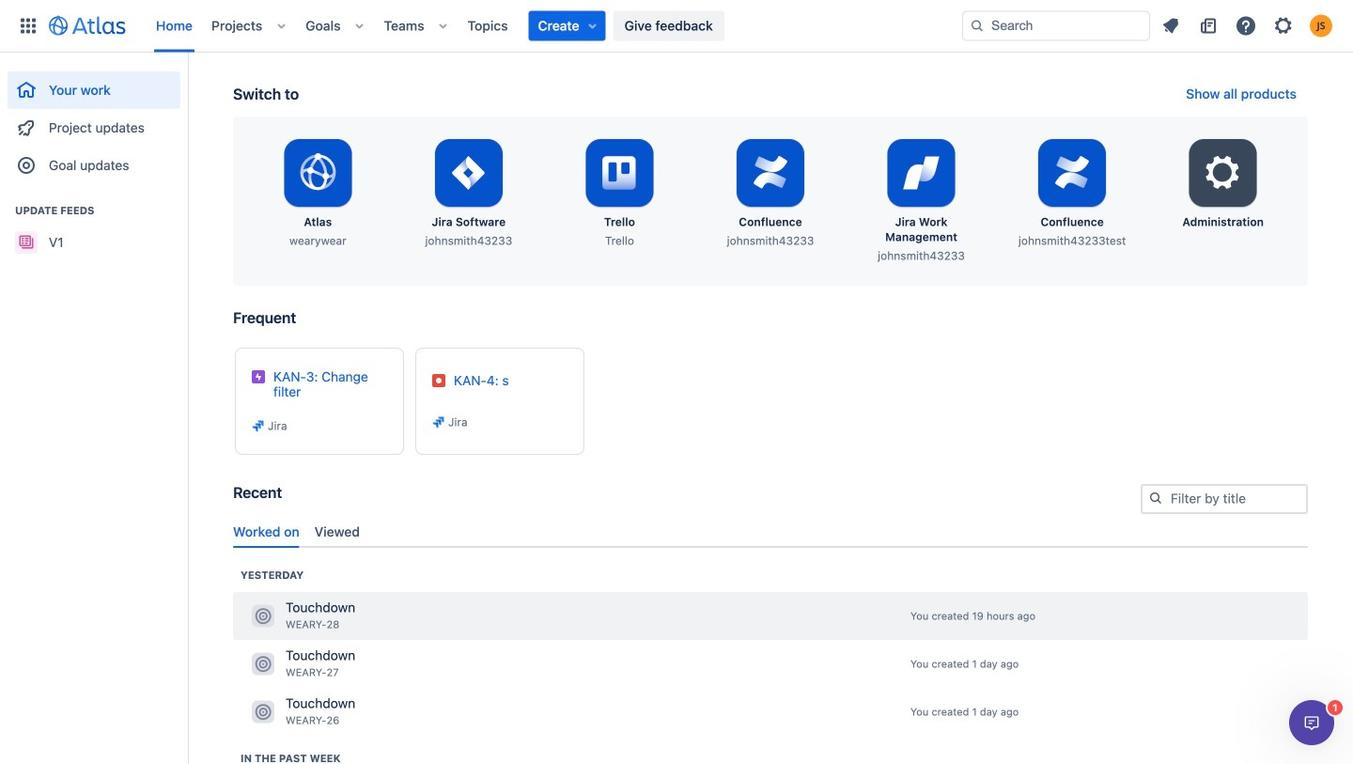 Task type: describe. For each thing, give the bounding box(es) containing it.
jira image
[[251, 418, 266, 433]]

1 heading from the top
[[241, 568, 304, 583]]

townsquare image
[[252, 605, 274, 627]]

Search field
[[962, 11, 1150, 41]]

switch to... image
[[17, 15, 39, 37]]

search image
[[970, 18, 985, 33]]

2 heading from the top
[[241, 751, 341, 764]]

account image
[[1310, 15, 1333, 37]]

help image
[[1235, 15, 1258, 37]]

1 group from the top
[[8, 53, 180, 190]]

settings image
[[1201, 150, 1246, 196]]

search image
[[1149, 491, 1164, 506]]



Task type: locate. For each thing, give the bounding box(es) containing it.
jira image
[[431, 415, 446, 430], [431, 415, 446, 430], [251, 418, 266, 433]]

1 vertical spatial townsquare image
[[252, 701, 274, 723]]

notifications image
[[1160, 15, 1182, 37]]

0 vertical spatial heading
[[241, 568, 304, 583]]

dialog
[[1290, 700, 1335, 745]]

tab list
[[226, 517, 1316, 548]]

settings image
[[1273, 15, 1295, 37]]

top element
[[11, 0, 962, 52]]

Filter by title field
[[1143, 486, 1307, 512]]

group
[[8, 53, 180, 190], [8, 184, 180, 267]]

None search field
[[962, 11, 1150, 41]]

2 group from the top
[[8, 184, 180, 267]]

heading
[[241, 568, 304, 583], [241, 751, 341, 764]]

1 townsquare image from the top
[[252, 653, 274, 675]]

banner
[[0, 0, 1354, 53]]

townsquare image
[[252, 653, 274, 675], [252, 701, 274, 723]]

2 townsquare image from the top
[[252, 701, 274, 723]]

1 vertical spatial heading
[[241, 751, 341, 764]]

0 vertical spatial townsquare image
[[252, 653, 274, 675]]



Task type: vqa. For each thing, say whether or not it's contained in the screenshot.
Heading
yes



